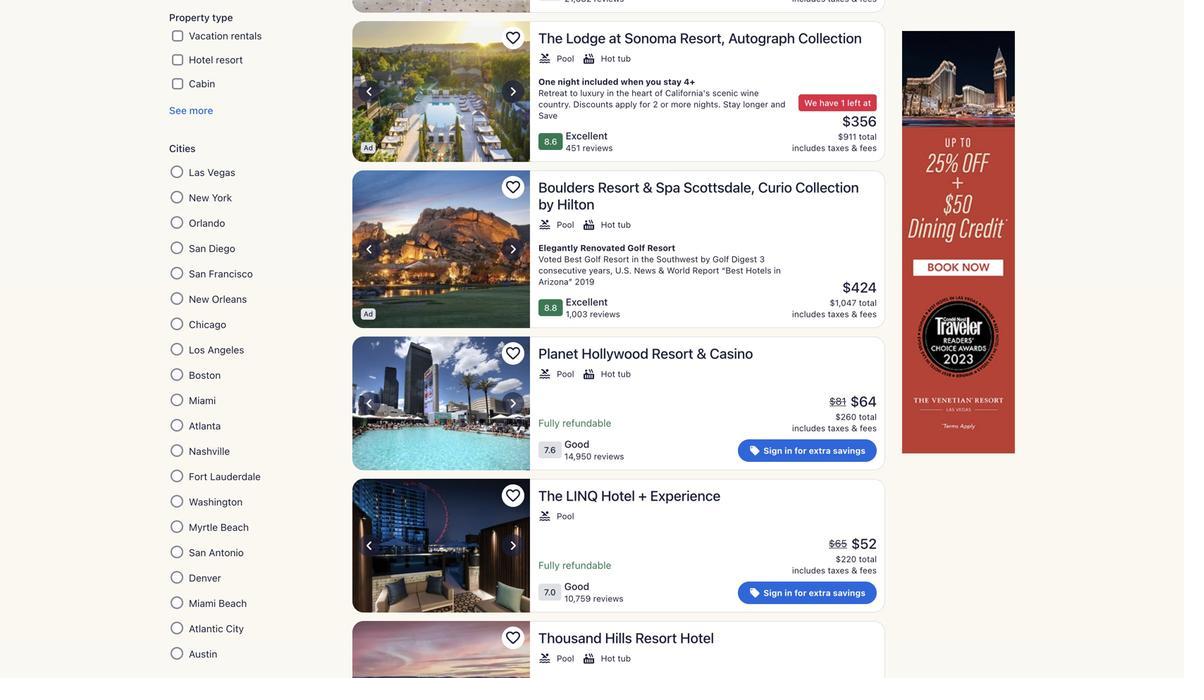Task type: describe. For each thing, give the bounding box(es) containing it.
miami for miami
[[189, 395, 216, 407]]

resort right hollywood
[[652, 345, 693, 362]]

resort right the 'hills'
[[635, 630, 677, 647]]

lobby lounge image
[[352, 0, 530, 13]]

$424 $1,047 total includes taxes & fees
[[792, 279, 877, 319]]

$1,047
[[830, 298, 857, 308]]

hot for hollywood
[[601, 369, 615, 379]]

good 10,759 reviews
[[564, 581, 623, 604]]

in up the news
[[632, 254, 639, 264]]

show next image for the linq hotel + experience image
[[505, 538, 522, 555]]

the for the lodge at sonoma resort, autograph collection
[[539, 30, 563, 46]]

pool for thousand
[[557, 654, 574, 664]]

fees inside $424 $1,047 total includes taxes & fees
[[860, 309, 877, 319]]

good for linq
[[564, 581, 589, 593]]

elegantly renovated golf resort voted best golf resort in the southwest by golf digest 3 consecutive years, u.s. news & world report "best hotels in arizona" 2019
[[539, 243, 781, 287]]

taxes inside $81 $64 $260 total includes taxes & fees
[[828, 424, 849, 434]]

consecutive
[[539, 266, 587, 276]]

& inside boulders resort & spa scottsdale, curio collection by hilton
[[643, 179, 653, 196]]

sign for $64
[[764, 446, 782, 456]]

show previous image for boulders resort & spa scottsdale, curio collection by hilton image
[[361, 241, 378, 258]]

pool for the
[[557, 54, 574, 63]]

$260
[[835, 412, 857, 422]]

elegantly
[[539, 243, 578, 253]]

save
[[539, 111, 558, 121]]

& inside $81 $64 $260 total includes taxes & fees
[[852, 424, 858, 434]]

taxes inside "we have 1 left at $356 $911 total includes taxes & fees"
[[828, 143, 849, 153]]

experience
[[650, 488, 721, 504]]

small image for boulders resort & spa scottsdale, curio collection by hilton
[[539, 219, 551, 231]]

show next image for the lodge at sonoma resort, autograph collection image
[[505, 83, 522, 100]]

ad for the lodge at sonoma resort, autograph collection
[[364, 144, 373, 152]]

2 horizontal spatial golf
[[713, 254, 729, 264]]

washington
[[189, 497, 243, 508]]

small image for planet
[[583, 368, 595, 381]]

in right hotels
[[774, 266, 781, 276]]

for inside one night included when you stay 4+ retreat to luxury in the heart of california's scenic wine country. discounts apply for 2 or more nights. stay longer and save
[[640, 99, 651, 109]]

fully refundable for linq
[[539, 560, 611, 572]]

1 horizontal spatial hotel
[[601, 488, 635, 504]]

$65
[[829, 538, 847, 550]]

at inside "we have 1 left at $356 $911 total includes taxes & fees"
[[863, 98, 871, 108]]

small image for planet hollywood resort & casino
[[539, 368, 551, 381]]

san antonio
[[189, 547, 244, 559]]

$81 $64 $260 total includes taxes & fees
[[792, 393, 877, 434]]

1 horizontal spatial golf
[[628, 243, 645, 253]]

resort inside boulders resort & spa scottsdale, curio collection by hilton
[[598, 179, 640, 196]]

have
[[819, 98, 839, 108]]

u.s.
[[615, 266, 632, 276]]

$81
[[830, 396, 846, 407]]

show next image for planet hollywood resort & casino image
[[505, 395, 522, 412]]

southwest
[[656, 254, 698, 264]]

planet hollywood resort & casino
[[539, 345, 753, 362]]

0 horizontal spatial golf
[[584, 254, 601, 264]]

1
[[841, 98, 845, 108]]

angeles
[[208, 344, 244, 356]]

of
[[655, 88, 663, 98]]

las vegas
[[189, 167, 235, 178]]

$911
[[838, 132, 857, 142]]

resort
[[216, 54, 243, 66]]

fort
[[189, 471, 207, 483]]

fort lauderdale
[[189, 471, 261, 483]]

tub for lodge
[[618, 54, 631, 63]]

heart
[[632, 88, 652, 98]]

Save The Lodge at Sonoma Resort, Autograph Collection to a trip checkbox
[[502, 27, 524, 49]]

0 vertical spatial at
[[609, 30, 621, 46]]

apply
[[615, 99, 637, 109]]

hotels
[[746, 266, 772, 276]]

fully refundable for hollywood
[[539, 418, 611, 429]]

14,950
[[564, 452, 592, 462]]

resort,
[[680, 30, 725, 46]]

and
[[771, 99, 786, 109]]

thousand hills resort hotel
[[539, 630, 714, 647]]

hot tub for hills
[[601, 654, 631, 664]]

best
[[564, 254, 582, 264]]

lauderdale
[[210, 471, 261, 483]]

fees inside $65 $52 $220 total includes taxes & fees
[[860, 566, 877, 576]]

show previous image for the linq hotel + experience image
[[361, 538, 378, 555]]

digest
[[732, 254, 757, 264]]

& inside $424 $1,047 total includes taxes & fees
[[852, 309, 858, 319]]

hotel resort
[[189, 54, 243, 66]]

arizona"
[[539, 277, 572, 287]]

planet
[[539, 345, 578, 362]]

fees inside $81 $64 $260 total includes taxes & fees
[[860, 424, 877, 434]]

see more button
[[169, 104, 336, 117]]

hilton
[[557, 196, 595, 213]]

cabin
[[189, 78, 215, 90]]

excellent 1,003 reviews
[[566, 296, 620, 319]]

Save Planet Hollywood Resort & Casino to a trip checkbox
[[502, 343, 524, 365]]

for for casino
[[795, 446, 807, 456]]

sign in for extra savings for $52
[[764, 589, 866, 598]]

good for hollywood
[[564, 439, 589, 450]]

collection for boulders resort & spa scottsdale, curio collection by hilton
[[796, 179, 859, 196]]

new for new orleans
[[189, 294, 209, 305]]

hot for hills
[[601, 654, 615, 664]]

10,759
[[564, 594, 591, 604]]

one night included when you stay 4+ retreat to luxury in the heart of california's scenic wine country. discounts apply for 2 or more nights. stay longer and save
[[539, 77, 786, 121]]

linq
[[566, 488, 598, 504]]

vacation rentals
[[189, 30, 262, 42]]

small image for the lodge at sonoma resort, autograph collection
[[539, 52, 551, 65]]

+
[[638, 488, 647, 504]]

total inside $81 $64 $260 total includes taxes & fees
[[859, 412, 877, 422]]

las
[[189, 167, 205, 178]]

new for new york
[[189, 192, 209, 204]]

chicago
[[189, 319, 226, 331]]

los
[[189, 344, 205, 356]]

see more
[[169, 105, 213, 116]]

york
[[212, 192, 232, 204]]

scenic
[[712, 88, 738, 98]]

pool for planet
[[557, 369, 574, 379]]

curio
[[758, 179, 792, 196]]

taxes inside $424 $1,047 total includes taxes & fees
[[828, 309, 849, 319]]

renovated
[[580, 243, 625, 253]]

savings for $64
[[833, 446, 866, 456]]

4 small image from the top
[[539, 510, 551, 523]]

2 vertical spatial hotel
[[680, 630, 714, 647]]

fully for the
[[539, 560, 560, 572]]

see
[[169, 105, 187, 116]]

atlanta
[[189, 421, 221, 432]]

the for the linq hotel + experience
[[539, 488, 563, 504]]

$424
[[843, 279, 877, 296]]

for for experience
[[795, 589, 807, 598]]

city
[[226, 624, 244, 635]]

0 vertical spatial hotel
[[189, 54, 213, 66]]

hot for lodge
[[601, 54, 615, 63]]

sign in for extra savings link for $64
[[738, 440, 877, 462]]

3
[[760, 254, 765, 264]]

$220
[[836, 555, 857, 565]]

san for san antonio
[[189, 547, 206, 559]]

when
[[621, 77, 644, 87]]

lobby image
[[352, 21, 530, 162]]

autograph
[[729, 30, 795, 46]]

the lodge at sonoma resort, autograph collection
[[539, 30, 862, 46]]

miami for miami beach
[[189, 598, 216, 610]]

orlando
[[189, 218, 225, 229]]

wine
[[741, 88, 759, 98]]

reviews for linq
[[593, 594, 623, 604]]

vacation
[[189, 30, 228, 42]]



Task type: locate. For each thing, give the bounding box(es) containing it.
taxes down $1,047
[[828, 309, 849, 319]]

pool up night
[[557, 54, 574, 63]]

1 horizontal spatial the
[[641, 254, 654, 264]]

0 horizontal spatial more
[[189, 105, 213, 116]]

pool down thousand at the bottom
[[557, 654, 574, 664]]

casino
[[710, 345, 753, 362]]

0 vertical spatial the
[[539, 30, 563, 46]]

includes inside $65 $52 $220 total includes taxes & fees
[[792, 566, 826, 576]]

0 vertical spatial excellent
[[566, 130, 608, 142]]

resort left spa
[[598, 179, 640, 196]]

small image down 7.6
[[539, 510, 551, 523]]

0 horizontal spatial hotel
[[189, 54, 213, 66]]

0 vertical spatial extra
[[809, 446, 831, 456]]

1 vertical spatial fully
[[539, 560, 560, 572]]

taxes down $911
[[828, 143, 849, 153]]

2 sign in for extra savings link from the top
[[738, 582, 877, 605]]

0 vertical spatial sign in for extra savings link
[[738, 440, 877, 462]]

fully refundable up good 14,950 reviews
[[539, 418, 611, 429]]

reviews for resort
[[590, 309, 620, 319]]

leading image
[[749, 445, 761, 457]]

4 tub from the top
[[618, 654, 631, 664]]

1 horizontal spatial more
[[671, 99, 691, 109]]

hot tub for hollywood
[[601, 369, 631, 379]]

2 vertical spatial san
[[189, 547, 206, 559]]

7.6
[[544, 445, 556, 455]]

hot tub up included
[[601, 54, 631, 63]]

refundable up good 10,759 reviews
[[562, 560, 611, 572]]

tub for hollywood
[[618, 369, 631, 379]]

& down $260 at bottom
[[852, 424, 858, 434]]

refundable for linq
[[562, 560, 611, 572]]

extra
[[809, 446, 831, 456], [809, 589, 831, 598]]

1 ad from the top
[[364, 144, 373, 152]]

total down $52
[[859, 555, 877, 565]]

1 vertical spatial the
[[641, 254, 654, 264]]

lodge
[[566, 30, 606, 46]]

1 vertical spatial excellent
[[566, 296, 608, 308]]

nights.
[[694, 99, 721, 109]]

small image for thousand
[[583, 653, 595, 665]]

1 vertical spatial the
[[539, 488, 563, 504]]

0 vertical spatial by
[[539, 196, 554, 213]]

1 vertical spatial ad
[[364, 310, 373, 318]]

extra down $81 $64 $260 total includes taxes & fees
[[809, 446, 831, 456]]

country.
[[539, 99, 571, 109]]

2 hot tub from the top
[[601, 220, 631, 230]]

savings for $52
[[833, 589, 866, 598]]

collection up have
[[798, 30, 862, 46]]

more inside one night included when you stay 4+ retreat to luxury in the heart of california's scenic wine country. discounts apply for 2 or more nights. stay longer and save
[[671, 99, 691, 109]]

fully up 7.0
[[539, 560, 560, 572]]

2 total from the top
[[859, 298, 877, 308]]

0 horizontal spatial at
[[609, 30, 621, 46]]

san down the "myrtle"
[[189, 547, 206, 559]]

1,003
[[566, 309, 588, 319]]

7.0
[[544, 588, 556, 598]]

sign in for extra savings down $81 $64 $260 total includes taxes & fees
[[764, 446, 866, 456]]

1 good from the top
[[564, 439, 589, 450]]

& down $1,047
[[852, 309, 858, 319]]

show previous image for planet hollywood resort & casino image
[[361, 395, 378, 412]]

& down $220
[[852, 566, 858, 576]]

1 san from the top
[[189, 243, 206, 255]]

0 vertical spatial collection
[[798, 30, 862, 46]]

savings down $220
[[833, 589, 866, 598]]

1 hot tub from the top
[[601, 54, 631, 63]]

good inside good 10,759 reviews
[[564, 581, 589, 593]]

1 vertical spatial by
[[701, 254, 710, 264]]

2 the from the top
[[539, 488, 563, 504]]

new up chicago
[[189, 294, 209, 305]]

small image down planet
[[539, 368, 551, 381]]

$356
[[842, 113, 877, 129]]

2 san from the top
[[189, 268, 206, 280]]

total down the $424
[[859, 298, 877, 308]]

excellent inside excellent 451 reviews
[[566, 130, 608, 142]]

& inside "we have 1 left at $356 $911 total includes taxes & fees"
[[852, 143, 858, 153]]

excellent 451 reviews
[[566, 130, 613, 153]]

reviews right 451
[[583, 143, 613, 153]]

nashville
[[189, 446, 230, 458]]

fees
[[860, 143, 877, 153], [860, 309, 877, 319], [860, 424, 877, 434], [860, 566, 877, 576]]

stay
[[723, 99, 741, 109]]

& left spa
[[643, 179, 653, 196]]

excellent
[[566, 130, 608, 142], [566, 296, 608, 308]]

tub for resort
[[618, 220, 631, 230]]

0 vertical spatial ad
[[364, 144, 373, 152]]

hot tub for lodge
[[601, 54, 631, 63]]

taxes down $220
[[828, 566, 849, 576]]

new york
[[189, 192, 232, 204]]

excellent up the 1,003
[[566, 296, 608, 308]]

refundable for hollywood
[[562, 418, 611, 429]]

includes inside "we have 1 left at $356 $911 total includes taxes & fees"
[[792, 143, 826, 153]]

2019
[[575, 277, 595, 287]]

sign right leading image
[[764, 589, 782, 598]]

1 extra from the top
[[809, 446, 831, 456]]

report
[[693, 266, 719, 276]]

3 hot from the top
[[601, 369, 615, 379]]

terrace/patio image
[[352, 479, 530, 613]]

fees down the $64
[[860, 424, 877, 434]]

boulders resort & spa scottsdale, curio collection by hilton
[[539, 179, 859, 213]]

for
[[640, 99, 651, 109], [795, 446, 807, 456], [795, 589, 807, 598]]

in inside one night included when you stay 4+ retreat to luxury in the heart of california's scenic wine country. discounts apply for 2 or more nights. stay longer and save
[[607, 88, 614, 98]]

miami
[[189, 395, 216, 407], [189, 598, 216, 610]]

total inside "we have 1 left at $356 $911 total includes taxes & fees"
[[859, 132, 877, 142]]

0 vertical spatial the
[[616, 88, 629, 98]]

1 taxes from the top
[[828, 143, 849, 153]]

1 pool from the top
[[557, 54, 574, 63]]

5 pool from the top
[[557, 654, 574, 664]]

2 pool from the top
[[557, 220, 574, 230]]

sign for $52
[[764, 589, 782, 598]]

& inside 'elegantly renovated golf resort voted best golf resort in the southwest by golf digest 3 consecutive years, u.s. news & world report "best hotels in arizona" 2019'
[[658, 266, 664, 276]]

discounts
[[573, 99, 613, 109]]

451
[[566, 143, 580, 153]]

the up the news
[[641, 254, 654, 264]]

1 vertical spatial at
[[863, 98, 871, 108]]

3 total from the top
[[859, 412, 877, 422]]

includes
[[792, 143, 826, 153], [792, 309, 826, 319], [792, 424, 826, 434], [792, 566, 826, 576]]

3 tub from the top
[[618, 369, 631, 379]]

0 vertical spatial fully refundable
[[539, 418, 611, 429]]

fully
[[539, 418, 560, 429], [539, 560, 560, 572]]

los angeles
[[189, 344, 244, 356]]

1 hot from the top
[[601, 54, 615, 63]]

reviews inside excellent 451 reviews
[[583, 143, 613, 153]]

retreat
[[539, 88, 568, 98]]

vegas
[[207, 167, 235, 178]]

included
[[582, 77, 619, 87]]

2 savings from the top
[[833, 589, 866, 598]]

small image up elegantly
[[539, 219, 551, 231]]

3 includes from the top
[[792, 424, 826, 434]]

total down $356
[[859, 132, 877, 142]]

excellent for resort
[[566, 296, 608, 308]]

in right leading icon
[[785, 446, 792, 456]]

1 vertical spatial sign
[[764, 589, 782, 598]]

1 sign in for extra savings link from the top
[[738, 440, 877, 462]]

property type
[[169, 12, 233, 23]]

hot for resort
[[601, 220, 615, 230]]

2 good from the top
[[564, 581, 589, 593]]

Save The LINQ Hotel + Experience to a trip checkbox
[[502, 485, 524, 508]]

total inside $424 $1,047 total includes taxes & fees
[[859, 298, 877, 308]]

tub up the when
[[618, 54, 631, 63]]

2 sign from the top
[[764, 589, 782, 598]]

1 total from the top
[[859, 132, 877, 142]]

pool for boulders
[[557, 220, 574, 230]]

hot tub for resort
[[601, 220, 631, 230]]

0 vertical spatial san
[[189, 243, 206, 255]]

scottsdale,
[[684, 179, 755, 196]]

by inside boulders resort & spa scottsdale, curio collection by hilton
[[539, 196, 554, 213]]

the linq hotel + experience
[[539, 488, 721, 504]]

we
[[804, 98, 817, 108]]

extra for $52
[[809, 589, 831, 598]]

excellent inside excellent 1,003 reviews
[[566, 296, 608, 308]]

excellent up 451
[[566, 130, 608, 142]]

fully for planet
[[539, 418, 560, 429]]

good inside good 14,950 reviews
[[564, 439, 589, 450]]

$65 button
[[828, 538, 849, 551]]

3 pool from the top
[[557, 369, 574, 379]]

by up report at top
[[701, 254, 710, 264]]

4 hot tub from the top
[[601, 654, 631, 664]]

0 vertical spatial new
[[189, 192, 209, 204]]

collection right curio
[[796, 179, 859, 196]]

hot up renovated
[[601, 220, 615, 230]]

reviews inside good 14,950 reviews
[[594, 452, 624, 462]]

reviews right the 1,003
[[590, 309, 620, 319]]

4 taxes from the top
[[828, 566, 849, 576]]

san for san francisco
[[189, 268, 206, 280]]

0 vertical spatial miami
[[189, 395, 216, 407]]

1 vertical spatial beach
[[219, 598, 247, 610]]

2 includes from the top
[[792, 309, 826, 319]]

sign in for extra savings down $65 $52 $220 total includes taxes & fees
[[764, 589, 866, 598]]

golf up the news
[[628, 243, 645, 253]]

total inside $65 $52 $220 total includes taxes & fees
[[859, 555, 877, 565]]

atlantic city
[[189, 624, 244, 635]]

rentals
[[231, 30, 262, 42]]

Save Thousand Hills Resort Hotel to a trip checkbox
[[502, 627, 524, 650]]

orleans
[[212, 294, 247, 305]]

extra down $65 $52 $220 total includes taxes & fees
[[809, 589, 831, 598]]

0 vertical spatial sign in for extra savings
[[764, 446, 866, 456]]

1 the from the top
[[539, 30, 563, 46]]

exterior image
[[352, 622, 530, 679]]

2 horizontal spatial hotel
[[680, 630, 714, 647]]

good up 10,759
[[564, 581, 589, 593]]

1 new from the top
[[189, 192, 209, 204]]

collection inside boulders resort & spa scottsdale, curio collection by hilton
[[796, 179, 859, 196]]

small image for boulders
[[583, 219, 595, 231]]

$52
[[851, 536, 877, 552]]

more
[[671, 99, 691, 109], [189, 105, 213, 116]]

3 san from the top
[[189, 547, 206, 559]]

1 refundable from the top
[[562, 418, 611, 429]]

$81 button
[[828, 395, 848, 408]]

3 taxes from the top
[[828, 424, 849, 434]]

good 14,950 reviews
[[564, 439, 624, 462]]

longer
[[743, 99, 768, 109]]

sign right leading icon
[[764, 446, 782, 456]]

ad down show previous image for boulders resort & spa scottsdale, curio collection by hilton
[[364, 310, 373, 318]]

0 vertical spatial good
[[564, 439, 589, 450]]

2 refundable from the top
[[562, 560, 611, 572]]

hollywood
[[582, 345, 649, 362]]

for left the 2
[[640, 99, 651, 109]]

cities
[[169, 143, 196, 154]]

& down $911
[[852, 143, 858, 153]]

tub up renovated
[[618, 220, 631, 230]]

for right leading icon
[[795, 446, 807, 456]]

new orleans
[[189, 294, 247, 305]]

1 vertical spatial for
[[795, 446, 807, 456]]

the inside one night included when you stay 4+ retreat to luxury in the heart of california's scenic wine country. discounts apply for 2 or more nights. stay longer and save
[[616, 88, 629, 98]]

reviews inside good 10,759 reviews
[[593, 594, 623, 604]]

fees down $356
[[860, 143, 877, 153]]

1 vertical spatial collection
[[796, 179, 859, 196]]

san diego
[[189, 243, 235, 255]]

1 vertical spatial miami
[[189, 598, 216, 610]]

sign in for extra savings for $64
[[764, 446, 866, 456]]

includes inside $424 $1,047 total includes taxes & fees
[[792, 309, 826, 319]]

at right lodge
[[609, 30, 621, 46]]

4 total from the top
[[859, 555, 877, 565]]

reviews for hollywood
[[594, 452, 624, 462]]

by down boulders
[[539, 196, 554, 213]]

beach up city
[[219, 598, 247, 610]]

small image
[[539, 52, 551, 65], [539, 219, 551, 231], [539, 368, 551, 381], [539, 510, 551, 523]]

ad
[[364, 144, 373, 152], [364, 310, 373, 318]]

beach for myrtle beach
[[221, 522, 249, 534]]

1 vertical spatial sign in for extra savings link
[[738, 582, 877, 605]]

1 horizontal spatial by
[[701, 254, 710, 264]]

1 sign from the top
[[764, 446, 782, 456]]

0 vertical spatial savings
[[833, 446, 866, 456]]

the left lodge
[[539, 30, 563, 46]]

beach
[[221, 522, 249, 534], [219, 598, 247, 610]]

fully refundable up good 10,759 reviews
[[539, 560, 611, 572]]

sign in for extra savings link down $65 $52 $220 total includes taxes & fees
[[738, 582, 877, 605]]

1 vertical spatial sign in for extra savings
[[764, 589, 866, 598]]

hot tub down hollywood
[[601, 369, 631, 379]]

2 sign in for extra savings from the top
[[764, 589, 866, 598]]

golf up "best
[[713, 254, 729, 264]]

the left linq
[[539, 488, 563, 504]]

2 tub from the top
[[618, 220, 631, 230]]

good up 14,950
[[564, 439, 589, 450]]

miami beach
[[189, 598, 247, 610]]

1 includes from the top
[[792, 143, 826, 153]]

0 vertical spatial sign
[[764, 446, 782, 456]]

1 vertical spatial new
[[189, 294, 209, 305]]

2 small image from the top
[[539, 219, 551, 231]]

$64
[[851, 393, 877, 410]]

1 tub from the top
[[618, 54, 631, 63]]

pool down linq
[[557, 512, 574, 522]]

0 vertical spatial beach
[[221, 522, 249, 534]]

2 fees from the top
[[860, 309, 877, 319]]

ad down the show previous image for the lodge at sonoma resort, autograph collection
[[364, 144, 373, 152]]

more down california's
[[671, 99, 691, 109]]

extra for $64
[[809, 446, 831, 456]]

0 vertical spatial fully
[[539, 418, 560, 429]]

or
[[660, 99, 669, 109]]

private kitchen image
[[352, 171, 530, 328]]

reviews right 14,950
[[594, 452, 624, 462]]

taxes down $260 at bottom
[[828, 424, 849, 434]]

show next image for boulders resort & spa scottsdale, curio collection by hilton image
[[505, 241, 522, 258]]

fees down the $424
[[860, 309, 877, 319]]

4 hot from the top
[[601, 654, 615, 664]]

2 miami from the top
[[189, 598, 216, 610]]

1 vertical spatial hotel
[[601, 488, 635, 504]]

2 excellent from the top
[[566, 296, 608, 308]]

1 fees from the top
[[860, 143, 877, 153]]

reviews for lodge
[[583, 143, 613, 153]]

golf up years, at the top of page
[[584, 254, 601, 264]]

4 includes from the top
[[792, 566, 826, 576]]

fees inside "we have 1 left at $356 $911 total includes taxes & fees"
[[860, 143, 877, 153]]

2 new from the top
[[189, 294, 209, 305]]

1 sign in for extra savings from the top
[[764, 446, 866, 456]]

beach for miami beach
[[219, 598, 247, 610]]

resort up southwest
[[647, 243, 675, 253]]

1 savings from the top
[[833, 446, 866, 456]]

$65 $52 $220 total includes taxes & fees
[[792, 536, 877, 576]]

for right leading image
[[795, 589, 807, 598]]

miami down "boston"
[[189, 395, 216, 407]]

ad for boulders resort & spa scottsdale, curio collection by hilton
[[364, 310, 373, 318]]

pool
[[557, 54, 574, 63], [557, 220, 574, 230], [557, 369, 574, 379], [557, 512, 574, 522], [557, 654, 574, 664]]

san francisco
[[189, 268, 253, 280]]

& inside $65 $52 $220 total includes taxes & fees
[[852, 566, 858, 576]]

"best
[[722, 266, 743, 276]]

pool down planet
[[557, 369, 574, 379]]

tub down thousand hills resort hotel
[[618, 654, 631, 664]]

refundable
[[562, 418, 611, 429], [562, 560, 611, 572]]

collection for the lodge at sonoma resort, autograph collection
[[798, 30, 862, 46]]

reviews inside excellent 1,003 reviews
[[590, 309, 620, 319]]

small image up one
[[539, 52, 551, 65]]

reviews right 10,759
[[593, 594, 623, 604]]

fees down $52
[[860, 566, 877, 576]]

2 extra from the top
[[809, 589, 831, 598]]

years,
[[589, 266, 613, 276]]

more right see
[[189, 105, 213, 116]]

2 vertical spatial for
[[795, 589, 807, 598]]

hot tub up renovated
[[601, 220, 631, 230]]

hot down hollywood
[[601, 369, 615, 379]]

san left diego
[[189, 243, 206, 255]]

by
[[539, 196, 554, 213], [701, 254, 710, 264]]

in right leading image
[[785, 589, 792, 598]]

0 horizontal spatial by
[[539, 196, 554, 213]]

taxes inside $65 $52 $220 total includes taxes & fees
[[828, 566, 849, 576]]

you
[[646, 77, 661, 87]]

resort
[[598, 179, 640, 196], [647, 243, 675, 253], [603, 254, 629, 264], [652, 345, 693, 362], [635, 630, 677, 647]]

new left york
[[189, 192, 209, 204]]

boston
[[189, 370, 221, 381]]

1 miami from the top
[[189, 395, 216, 407]]

by inside 'elegantly renovated golf resort voted best golf resort in the southwest by golf digest 3 consecutive years, u.s. news & world report "best hotels in arizona" 2019'
[[701, 254, 710, 264]]

1 vertical spatial extra
[[809, 589, 831, 598]]

& left casino in the right of the page
[[697, 345, 706, 362]]

3 fees from the top
[[860, 424, 877, 434]]

more inside dropdown button
[[189, 105, 213, 116]]

reviews
[[583, 143, 613, 153], [590, 309, 620, 319], [594, 452, 624, 462], [593, 594, 623, 604]]

one
[[539, 77, 556, 87]]

1 fully from the top
[[539, 418, 560, 429]]

the
[[539, 30, 563, 46], [539, 488, 563, 504]]

sign in for extra savings link for $52
[[738, 582, 877, 605]]

hot down the 'hills'
[[601, 654, 615, 664]]

tub for hills
[[618, 654, 631, 664]]

resort up u.s.
[[603, 254, 629, 264]]

& right the news
[[658, 266, 664, 276]]

1 small image from the top
[[539, 52, 551, 65]]

boulders
[[539, 179, 595, 196]]

small image
[[583, 52, 595, 65], [583, 219, 595, 231], [583, 368, 595, 381], [539, 653, 551, 665], [583, 653, 595, 665]]

0 horizontal spatial the
[[616, 88, 629, 98]]

Save Boulders Resort & Spa Scottsdale, Curio Collection by Hilton to a trip checkbox
[[502, 176, 524, 199]]

antonio
[[209, 547, 244, 559]]

total down the $64
[[859, 412, 877, 422]]

1 vertical spatial good
[[564, 581, 589, 593]]

2 fully refundable from the top
[[539, 560, 611, 572]]

1 vertical spatial savings
[[833, 589, 866, 598]]

1 horizontal spatial at
[[863, 98, 871, 108]]

sign in for extra savings link down $81 $64 $260 total includes taxes & fees
[[738, 440, 877, 462]]

the inside 'elegantly renovated golf resort voted best golf resort in the southwest by golf digest 3 consecutive years, u.s. news & world report "best hotels in arizona" 2019'
[[641, 254, 654, 264]]

refundable up good 14,950 reviews
[[562, 418, 611, 429]]

leading image
[[749, 588, 761, 599]]

tub down hollywood
[[618, 369, 631, 379]]

2 taxes from the top
[[828, 309, 849, 319]]

4+
[[684, 77, 695, 87]]

2 fully from the top
[[539, 560, 560, 572]]

pool image
[[352, 337, 530, 471]]

pool down hilton at the top of the page
[[557, 220, 574, 230]]

good
[[564, 439, 589, 450], [564, 581, 589, 593]]

1 excellent from the top
[[566, 130, 608, 142]]

0 vertical spatial for
[[640, 99, 651, 109]]

4 fees from the top
[[860, 566, 877, 576]]

excellent for lodge
[[566, 130, 608, 142]]

hot tub down the 'hills'
[[601, 654, 631, 664]]

san for san diego
[[189, 243, 206, 255]]

sonoma
[[625, 30, 677, 46]]

voted
[[539, 254, 562, 264]]

0 vertical spatial refundable
[[562, 418, 611, 429]]

san
[[189, 243, 206, 255], [189, 268, 206, 280], [189, 547, 206, 559]]

2 hot from the top
[[601, 220, 615, 230]]

the up apply at the top of page
[[616, 88, 629, 98]]

1 vertical spatial san
[[189, 268, 206, 280]]

at right left
[[863, 98, 871, 108]]

small image for the
[[583, 52, 595, 65]]

hot up included
[[601, 54, 615, 63]]

1 vertical spatial fully refundable
[[539, 560, 611, 572]]

miami down denver
[[189, 598, 216, 610]]

1 fully refundable from the top
[[539, 418, 611, 429]]

2 ad from the top
[[364, 310, 373, 318]]

francisco
[[209, 268, 253, 280]]

show previous image for the lodge at sonoma resort, autograph collection image
[[361, 83, 378, 100]]

type
[[212, 12, 233, 23]]

san down san diego
[[189, 268, 206, 280]]

4 pool from the top
[[557, 512, 574, 522]]

luxury
[[580, 88, 605, 98]]

fully up 7.6
[[539, 418, 560, 429]]

1 vertical spatial refundable
[[562, 560, 611, 572]]

includes inside $81 $64 $260 total includes taxes & fees
[[792, 424, 826, 434]]

3 hot tub from the top
[[601, 369, 631, 379]]

denver
[[189, 573, 221, 584]]

3 small image from the top
[[539, 368, 551, 381]]



Task type: vqa. For each thing, say whether or not it's contained in the screenshot.
second extra from the top
yes



